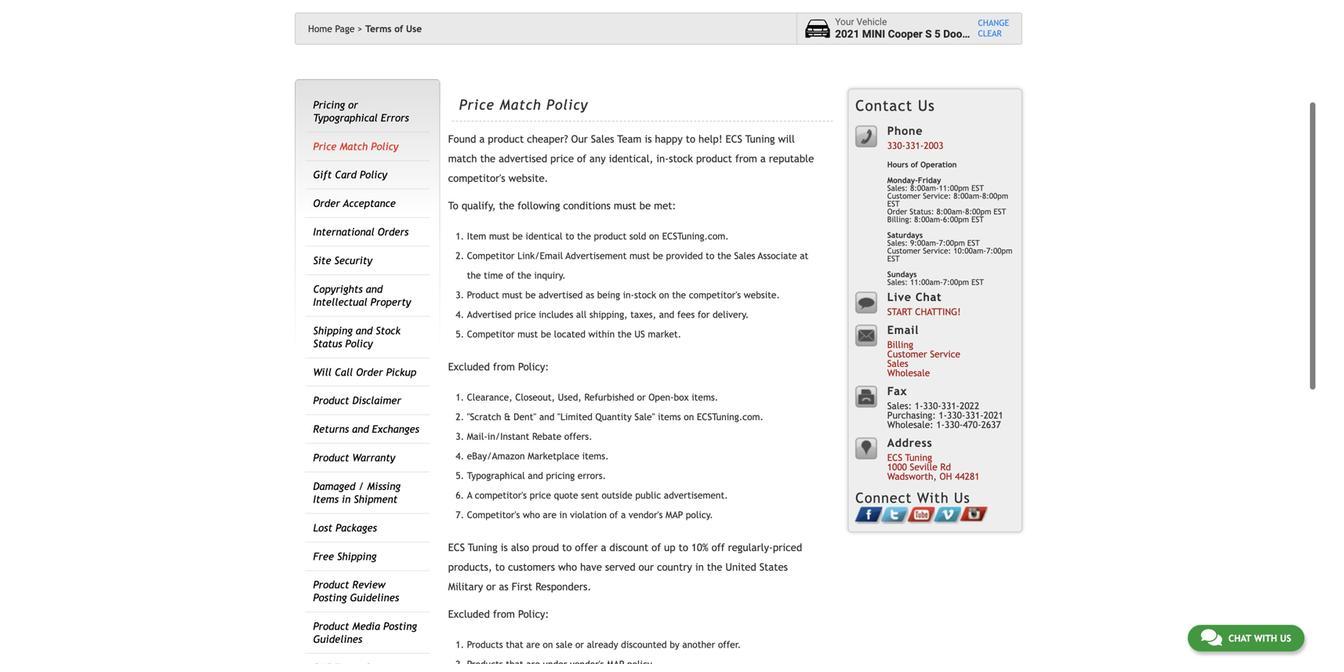 Task type: describe. For each thing, give the bounding box(es) containing it.
advertised price includes all shipping, taxes, and fees for delivery.
[[467, 309, 749, 320]]

free
[[313, 551, 334, 563]]

chat inside live chat start chatting!
[[916, 291, 943, 304]]

in- inside found a product cheaper? our sales team is happy to help! ecs tuning will match the advertised price of any identical, in-stock product from a reputable competitor's website.
[[657, 153, 669, 165]]

"limited
[[558, 411, 593, 422]]

guidelines for review
[[350, 592, 399, 604]]

is inside ecs tuning is also proud to offer a discount of up to 10% off regularly-priced products, to customers who have served our country in the united states military or as first responders.
[[501, 542, 508, 554]]

chatting!
[[916, 306, 962, 317]]

have
[[581, 561, 602, 573]]

returns
[[313, 423, 349, 435]]

2 service: from the top
[[924, 246, 952, 255]]

being
[[598, 289, 621, 300]]

to inside found a product cheaper? our sales team is happy to help! ecs tuning will match the advertised price of any identical, in-stock product from a reputable competitor's website.
[[686, 133, 696, 145]]

tuning inside ecs tuning is also proud to offer a discount of up to 10% off regularly-priced products, to customers who have served our country in the united states military or as first responders.
[[468, 542, 498, 554]]

product review posting guidelines
[[313, 579, 399, 604]]

to inside competitor link/email advertisement must be provided to the sales associate at the time of the inquiry.
[[706, 250, 715, 261]]

customer inside email billing customer service sales wholesale
[[888, 349, 928, 360]]

the right provided
[[718, 250, 732, 261]]

are for that
[[527, 639, 540, 650]]

pricing
[[546, 470, 575, 481]]

at
[[800, 250, 809, 261]]

1 horizontal spatial price match policy
[[459, 97, 589, 113]]

"scratch
[[467, 411, 502, 422]]

sent
[[581, 490, 599, 501]]

1 horizontal spatial in
[[560, 509, 568, 520]]

rebate
[[533, 431, 562, 442]]

by
[[670, 639, 680, 650]]

posting for product review posting guidelines
[[313, 592, 347, 604]]

ebay/amazon
[[467, 451, 525, 462]]

0 horizontal spatial price
[[313, 140, 337, 152]]

returns and exchanges link
[[313, 423, 420, 435]]

item
[[467, 231, 487, 242]]

proud
[[533, 542, 559, 554]]

service
[[931, 349, 961, 360]]

of inside competitor link/email advertisement must be provided to the sales associate at the time of the inquiry.
[[506, 270, 515, 281]]

time
[[484, 270, 503, 281]]

disclaimer
[[353, 395, 401, 407]]

chat with us link
[[1188, 625, 1305, 652]]

the down link/email
[[518, 270, 532, 281]]

product review posting guidelines link
[[313, 579, 399, 604]]

following
[[518, 200, 560, 212]]

are for who
[[543, 509, 557, 520]]

advertisement
[[566, 250, 627, 261]]

used,
[[558, 392, 582, 403]]

happy
[[655, 133, 683, 145]]

must for identical
[[489, 231, 510, 242]]

lost
[[313, 522, 333, 534]]

330- down 2022
[[945, 419, 964, 430]]

competitor for competitor must be located within the us market.
[[467, 329, 515, 340]]

a right found
[[480, 133, 485, 145]]

1 vertical spatial items.
[[583, 451, 609, 462]]

and for stock
[[356, 325, 373, 337]]

in inside ecs tuning is also proud to offer a discount of up to 10% off regularly-priced products, to customers who have served our country in the united states military or as first responders.
[[696, 561, 704, 573]]

7:00pm down 6:00pm
[[939, 238, 966, 247]]

0 vertical spatial as
[[586, 289, 595, 300]]

ecstuning.com. for "scratch & dent" and "limited quantity sale" items on ecstuning.com.
[[697, 411, 764, 422]]

found a product cheaper? our sales team is happy to help! ecs tuning will match the advertised price of any identical, in-stock product from a reputable competitor's website.
[[448, 133, 815, 184]]

2 policy: from the top
[[518, 608, 549, 620]]

a down outside on the bottom left
[[621, 509, 626, 520]]

1 customer from the top
[[888, 191, 921, 200]]

inquiry.
[[535, 270, 566, 281]]

review
[[353, 579, 386, 591]]

1 vertical spatial price match policy
[[313, 140, 399, 152]]

1- right wholesale:
[[937, 419, 945, 430]]

and for intellectual
[[366, 283, 383, 295]]

mail-in/instant rebate offers.
[[467, 431, 593, 442]]

or inside the pricing or typographical errors
[[348, 99, 358, 111]]

competitor's
[[467, 509, 520, 520]]

warranty
[[353, 452, 396, 464]]

8:00am- up 9:00am-
[[915, 215, 944, 224]]

already
[[587, 639, 619, 650]]

1 horizontal spatial items.
[[692, 392, 719, 403]]

billing
[[888, 339, 914, 350]]

of down outside on the bottom left
[[610, 509, 618, 520]]

2021 inside your vehicle 2021 mini cooper s 5 door b46c
[[836, 28, 860, 40]]

shipping inside shipping and stock status policy
[[313, 325, 353, 337]]

0 vertical spatial price
[[459, 97, 495, 113]]

1 excluded from the top
[[448, 361, 490, 373]]

united
[[726, 561, 757, 573]]

damaged
[[313, 480, 356, 493]]

phone
[[888, 124, 924, 137]]

sales: inside fax sales: 1-330-331-2022 purchasing: 1-330-331-2021 wholesale: 1-330-470-2637
[[888, 400, 913, 411]]

typographical and pricing errors.
[[467, 470, 606, 481]]

on for items
[[684, 411, 694, 422]]

of inside ecs tuning is also proud to offer a discount of up to 10% off regularly-priced products, to customers who have served our country in the united states military or as first responders.
[[652, 542, 661, 554]]

1 vertical spatial product
[[697, 153, 733, 165]]

of left use
[[395, 23, 403, 34]]

all
[[577, 309, 587, 320]]

purchasing:
[[888, 410, 936, 421]]

to
[[448, 200, 459, 212]]

as inside ecs tuning is also proud to offer a discount of up to 10% off regularly-priced products, to customers who have served our country in the united states military or as first responders.
[[499, 581, 509, 593]]

0 vertical spatial match
[[500, 97, 542, 113]]

3 sales: from the top
[[888, 278, 908, 287]]

off
[[712, 542, 725, 554]]

for
[[698, 309, 710, 320]]

ecstuning.com. for item must be identical to the product sold on ecstuning.com.
[[663, 231, 729, 242]]

change
[[979, 18, 1010, 28]]

policy up our
[[547, 97, 589, 113]]

"scratch & dent" and "limited quantity sale" items on ecstuning.com.
[[467, 411, 764, 422]]

offer
[[575, 542, 598, 554]]

or left open-
[[637, 392, 646, 403]]

a left reputable
[[761, 153, 766, 165]]

quote
[[554, 490, 579, 501]]

and left fees
[[659, 309, 675, 320]]

free shipping
[[313, 551, 377, 563]]

1 vertical spatial from
[[493, 361, 515, 373]]

fax
[[888, 385, 908, 398]]

advertised inside found a product cheaper? our sales team is happy to help! ecs tuning will match the advertised price of any identical, in-stock product from a reputable competitor's website.
[[499, 153, 548, 165]]

product for product review posting guidelines
[[313, 579, 349, 591]]

/
[[359, 480, 364, 493]]

orders
[[378, 226, 409, 238]]

closeout,
[[516, 392, 555, 403]]

1 vertical spatial price
[[515, 309, 536, 320]]

1 vertical spatial advertised
[[539, 289, 583, 300]]

9:00am-
[[911, 238, 940, 247]]

competitor must be located within the us market.
[[467, 329, 682, 340]]

1 vertical spatial stock
[[635, 289, 657, 300]]

acceptance
[[343, 197, 396, 210]]

1 excluded from policy: from the top
[[448, 361, 549, 373]]

2 vertical spatial competitor's
[[475, 490, 527, 501]]

be inside competitor link/email advertisement must be provided to the sales associate at the time of the inquiry.
[[653, 250, 664, 261]]

product for product must be advertised as being in-stock on the competitor's website.
[[467, 289, 500, 300]]

1 horizontal spatial 331-
[[942, 400, 960, 411]]

to qualify, the following conditions must be met:
[[448, 200, 677, 212]]

chat with us
[[1229, 633, 1292, 644]]

billing:
[[888, 215, 913, 224]]

clear
[[979, 29, 1002, 38]]

customers
[[508, 561, 555, 573]]

us for chat
[[1281, 633, 1292, 644]]

sales inside email billing customer service sales wholesale
[[888, 358, 909, 369]]

site
[[313, 255, 331, 267]]

who inside ecs tuning is also proud to offer a discount of up to 10% off regularly-priced products, to customers who have served our country in the united states military or as first responders.
[[559, 561, 577, 573]]

1 horizontal spatial order
[[356, 366, 383, 378]]

on left sale
[[543, 639, 553, 650]]

start chatting! link
[[888, 306, 962, 317]]

phone 330-331-2003
[[888, 124, 944, 151]]

must up "sold"
[[614, 200, 637, 212]]

match
[[448, 153, 477, 165]]

your vehicle 2021 mini cooper s 5 door b46c
[[836, 17, 995, 40]]

to right the identical
[[566, 231, 575, 242]]

8:00am- up the status:
[[911, 184, 940, 193]]

gift
[[313, 169, 332, 181]]

be for item must be identical to the product sold on ecstuning.com.
[[513, 231, 523, 242]]

be for competitor must be located within the us market.
[[541, 329, 552, 340]]

b46c
[[969, 28, 995, 40]]

2 excluded from policy: from the top
[[448, 608, 549, 620]]

media
[[353, 621, 380, 633]]

missing
[[367, 480, 401, 493]]

8:00am- up 6:00pm
[[954, 191, 983, 200]]

product for product warranty
[[313, 452, 349, 464]]

tuning inside address ecs tuning 1000 seville rd wadsworth, oh 44281
[[906, 452, 933, 463]]

330-331-2003 link
[[888, 140, 944, 151]]

ecs inside address ecs tuning 1000 seville rd wadsworth, oh 44281
[[888, 452, 903, 463]]

from inside found a product cheaper? our sales team is happy to help! ecs tuning will match the advertised price of any identical, in-stock product from a reputable competitor's website.
[[736, 153, 758, 165]]

errors.
[[578, 470, 606, 481]]

change clear
[[979, 18, 1010, 38]]

to right products,
[[496, 561, 505, 573]]

contact us
[[856, 97, 936, 114]]

marketplace
[[528, 451, 580, 462]]

331- inside phone 330-331-2003
[[906, 140, 924, 151]]

price inside found a product cheaper? our sales team is happy to help! ecs tuning will match the advertised price of any identical, in-stock product from a reputable competitor's website.
[[551, 153, 574, 165]]

dent"
[[514, 411, 537, 422]]

shipping and stock status policy link
[[313, 325, 401, 350]]

items
[[658, 411, 681, 422]]

the up fees
[[672, 289, 687, 300]]

2 sales: from the top
[[888, 238, 908, 247]]

product disclaimer
[[313, 395, 401, 407]]

0 horizontal spatial order
[[313, 197, 340, 210]]

the inside found a product cheaper? our sales team is happy to help! ecs tuning will match the advertised price of any identical, in-stock product from a reputable competitor's website.
[[480, 153, 496, 165]]

7:00pm down 10:00am-
[[944, 278, 970, 287]]

within
[[589, 329, 615, 340]]

1 vertical spatial competitor's
[[689, 289, 741, 300]]

pricing or typographical errors link
[[313, 99, 409, 124]]

found
[[448, 133, 477, 145]]

competitor's inside found a product cheaper? our sales team is happy to help! ecs tuning will match the advertised price of any identical, in-stock product from a reputable competitor's website.
[[448, 172, 506, 184]]

the inside ecs tuning is also proud to offer a discount of up to 10% off regularly-priced products, to customers who have served our country in the united states military or as first responders.
[[707, 561, 723, 573]]

discount
[[610, 542, 649, 554]]

be left met:
[[640, 200, 651, 212]]

or inside ecs tuning is also proud to offer a discount of up to 10% off regularly-priced products, to customers who have served our country in the united states military or as first responders.
[[487, 581, 496, 593]]

order inside hours of operation monday-friday sales: 8:00am-11:00pm est customer service: 8:00am-8:00pm est order status: 8:00am-8:00pm est billing: 8:00am-6:00pm est saturdays sales: 9:00am-7:00pm est customer service: 10:00am-7:00pm est sundays sales: 11:00am-7:00pm est
[[888, 207, 908, 216]]

1- left 2022
[[939, 410, 948, 421]]



Task type: locate. For each thing, give the bounding box(es) containing it.
policy: up closeout,
[[518, 361, 549, 373]]

regularly-
[[728, 542, 773, 554]]

on right items
[[684, 411, 694, 422]]

8:00am- down 11:00pm
[[937, 207, 966, 216]]

1 sales: from the top
[[888, 184, 908, 193]]

on
[[650, 231, 660, 242], [659, 289, 670, 300], [684, 411, 694, 422], [543, 639, 553, 650]]

2 vertical spatial sales
[[888, 358, 909, 369]]

ecs right help!
[[726, 133, 743, 145]]

0 horizontal spatial ecs
[[448, 542, 465, 554]]

331-
[[906, 140, 924, 151], [942, 400, 960, 411], [966, 410, 984, 421]]

of inside hours of operation monday-friday sales: 8:00am-11:00pm est customer service: 8:00am-8:00pm est order status: 8:00am-8:00pm est billing: 8:00am-6:00pm est saturdays sales: 9:00am-7:00pm est customer service: 10:00am-7:00pm est sundays sales: 11:00am-7:00pm est
[[911, 160, 919, 169]]

and left stock
[[356, 325, 373, 337]]

will
[[779, 133, 795, 145]]

product down help!
[[697, 153, 733, 165]]

in down 10%
[[696, 561, 704, 573]]

returns and exchanges
[[313, 423, 420, 435]]

violation
[[570, 509, 607, 520]]

2021 down "your"
[[836, 28, 860, 40]]

2 vertical spatial tuning
[[468, 542, 498, 554]]

guidelines
[[350, 592, 399, 604], [313, 634, 362, 646]]

0 vertical spatial competitor's
[[448, 172, 506, 184]]

tuning
[[746, 133, 776, 145], [906, 452, 933, 463], [468, 542, 498, 554]]

1 vertical spatial ecstuning.com.
[[697, 411, 764, 422]]

with
[[918, 490, 950, 506]]

to left offer
[[563, 542, 572, 554]]

and up rebate
[[540, 411, 555, 422]]

will call order pickup link
[[313, 366, 417, 378]]

&
[[504, 411, 511, 422]]

44281
[[956, 471, 980, 482]]

7:00pm right 9:00am-
[[987, 246, 1013, 255]]

the right qualify,
[[499, 200, 515, 212]]

copyrights and intellectual property
[[313, 283, 411, 308]]

be down includes
[[541, 329, 552, 340]]

chat
[[916, 291, 943, 304], [1229, 633, 1252, 644]]

1 vertical spatial in
[[560, 509, 568, 520]]

policy inside shipping and stock status policy
[[345, 338, 373, 350]]

order right the call
[[356, 366, 383, 378]]

1 horizontal spatial price
[[459, 97, 495, 113]]

and up "property"
[[366, 283, 383, 295]]

address ecs tuning 1000 seville rd wadsworth, oh 44281
[[888, 437, 980, 482]]

policy right card
[[360, 169, 387, 181]]

0 vertical spatial shipping
[[313, 325, 353, 337]]

a competitor's price quote sent outside public advertisement.
[[467, 490, 729, 501]]

a inside ecs tuning is also proud to offer a discount of up to 10% off regularly-priced products, to customers who have served our country in the united states military or as first responders.
[[601, 542, 607, 554]]

posting down free
[[313, 592, 347, 604]]

0 vertical spatial excluded from policy:
[[448, 361, 549, 373]]

customer service link
[[888, 349, 961, 360]]

order down gift
[[313, 197, 340, 210]]

as left the being
[[586, 289, 595, 300]]

comments image
[[1202, 628, 1223, 647]]

international orders link
[[313, 226, 409, 238]]

that
[[506, 639, 524, 650]]

start
[[888, 306, 913, 317]]

gift card policy link
[[313, 169, 387, 181]]

typographical inside the pricing or typographical errors
[[313, 112, 378, 124]]

1 vertical spatial website.
[[744, 289, 780, 300]]

0 vertical spatial tuning
[[746, 133, 776, 145]]

470-
[[964, 419, 982, 430]]

competitor's up competitor's
[[475, 490, 527, 501]]

product for product disclaimer
[[313, 395, 349, 407]]

330- left 2637
[[948, 410, 966, 421]]

product up returns
[[313, 395, 349, 407]]

errors
[[381, 112, 409, 124]]

door
[[944, 28, 967, 40]]

shipping up status
[[313, 325, 353, 337]]

the left us
[[618, 329, 632, 340]]

website. up delivery.
[[744, 289, 780, 300]]

home page link
[[308, 23, 363, 34]]

tuning left will
[[746, 133, 776, 145]]

0 vertical spatial typographical
[[313, 112, 378, 124]]

items. up "errors."
[[583, 451, 609, 462]]

order left the status:
[[888, 207, 908, 216]]

0 vertical spatial product
[[488, 133, 524, 145]]

refurbished
[[585, 392, 635, 403]]

and inside shipping and stock status policy
[[356, 325, 373, 337]]

in inside damaged / missing items in shipment
[[342, 493, 351, 506]]

products
[[467, 639, 503, 650]]

service:
[[924, 191, 952, 200], [924, 246, 952, 255]]

1 horizontal spatial is
[[645, 133, 652, 145]]

3 customer from the top
[[888, 349, 928, 360]]

and for exchanges
[[352, 423, 369, 435]]

0 vertical spatial website.
[[509, 172, 549, 184]]

0 vertical spatial items.
[[692, 392, 719, 403]]

guidelines for media
[[313, 634, 362, 646]]

1 vertical spatial posting
[[384, 621, 417, 633]]

competitor inside competitor link/email advertisement must be provided to the sales associate at the time of the inquiry.
[[467, 250, 515, 261]]

sales down billing
[[888, 358, 909, 369]]

identical
[[526, 231, 563, 242]]

from left reputable
[[736, 153, 758, 165]]

0 vertical spatial service:
[[924, 191, 952, 200]]

ecs up products,
[[448, 542, 465, 554]]

policy:
[[518, 361, 549, 373], [518, 608, 549, 620]]

qualify,
[[462, 200, 496, 212]]

of right hours
[[911, 160, 919, 169]]

email
[[888, 324, 920, 336]]

product up "advertised" on the top of the page
[[467, 289, 500, 300]]

offer.
[[718, 639, 741, 650]]

0 vertical spatial chat
[[916, 291, 943, 304]]

served
[[606, 561, 636, 573]]

guidelines down review
[[350, 592, 399, 604]]

0 vertical spatial competitor
[[467, 250, 515, 261]]

the left 'time'
[[467, 270, 481, 281]]

product media posting guidelines
[[313, 621, 417, 646]]

1 vertical spatial tuning
[[906, 452, 933, 463]]

0 horizontal spatial product
[[488, 133, 524, 145]]

typographical down pricing
[[313, 112, 378, 124]]

shipping down packages
[[337, 551, 377, 563]]

of left any on the left of the page
[[577, 153, 587, 165]]

website. inside found a product cheaper? our sales team is happy to help! ecs tuning will match the advertised price of any identical, in-stock product from a reputable competitor's website.
[[509, 172, 549, 184]]

1 horizontal spatial website.
[[744, 289, 780, 300]]

330- up wholesale:
[[924, 400, 942, 411]]

2 vertical spatial in
[[696, 561, 704, 573]]

rd
[[941, 462, 952, 473]]

1 vertical spatial service:
[[924, 246, 952, 255]]

competitor
[[467, 250, 515, 261], [467, 329, 515, 340]]

1 vertical spatial match
[[340, 140, 368, 152]]

must for advertised
[[502, 289, 523, 300]]

and down ebay/amazon marketplace items.
[[528, 470, 544, 481]]

competitor for competitor link/email advertisement must be provided to the sales associate at the time of the inquiry.
[[467, 250, 515, 261]]

seville
[[910, 462, 938, 473]]

policy up will call order pickup
[[345, 338, 373, 350]]

competitor up 'time'
[[467, 250, 515, 261]]

1 horizontal spatial as
[[586, 289, 595, 300]]

1 vertical spatial who
[[559, 561, 577, 573]]

advertised down cheaper?
[[499, 153, 548, 165]]

330- inside phone 330-331-2003
[[888, 140, 906, 151]]

0 horizontal spatial in
[[342, 493, 351, 506]]

0 vertical spatial 8:00pm
[[983, 191, 1009, 200]]

0 vertical spatial guidelines
[[350, 592, 399, 604]]

0 vertical spatial ecs
[[726, 133, 743, 145]]

must down 'time'
[[502, 289, 523, 300]]

policy: down first
[[518, 608, 549, 620]]

0 vertical spatial who
[[523, 509, 540, 520]]

0 horizontal spatial posting
[[313, 592, 347, 604]]

0 horizontal spatial stock
[[635, 289, 657, 300]]

sales link
[[888, 358, 909, 369]]

2 horizontal spatial sales
[[888, 358, 909, 369]]

1 horizontal spatial ecs
[[726, 133, 743, 145]]

1 competitor from the top
[[467, 250, 515, 261]]

connect
[[856, 490, 913, 506]]

clear link
[[979, 29, 1010, 39]]

is inside found a product cheaper? our sales team is happy to help! ecs tuning will match the advertised price of any identical, in-stock product from a reputable competitor's website.
[[645, 133, 652, 145]]

1 horizontal spatial 2021
[[984, 410, 1004, 421]]

1 policy: from the top
[[518, 361, 549, 373]]

0 horizontal spatial 2021
[[836, 28, 860, 40]]

product for product media posting guidelines
[[313, 621, 349, 633]]

on for stock
[[659, 289, 670, 300]]

0 vertical spatial stock
[[669, 153, 693, 165]]

7:00pm
[[939, 238, 966, 247], [987, 246, 1013, 255], [944, 278, 970, 287]]

stock down happy
[[669, 153, 693, 165]]

damaged / missing items in shipment
[[313, 480, 401, 506]]

sales inside found a product cheaper? our sales team is happy to help! ecs tuning will match the advertised price of any identical, in-stock product from a reputable competitor's website.
[[591, 133, 615, 145]]

chat down 11:00am- at the top right of page
[[916, 291, 943, 304]]

items. right box
[[692, 392, 719, 403]]

must down "sold"
[[630, 250, 650, 261]]

provided
[[666, 250, 703, 261]]

1 vertical spatial customer
[[888, 246, 921, 255]]

1 vertical spatial shipping
[[337, 551, 377, 563]]

on for sold
[[650, 231, 660, 242]]

and down the product disclaimer link
[[352, 423, 369, 435]]

on up market.
[[659, 289, 670, 300]]

1 vertical spatial in-
[[623, 289, 635, 300]]

2 horizontal spatial product
[[697, 153, 733, 165]]

products,
[[448, 561, 492, 573]]

us down 44281
[[955, 490, 971, 506]]

0 horizontal spatial typographical
[[313, 112, 378, 124]]

the down off
[[707, 561, 723, 573]]

8:00pm down 11:00pm
[[966, 207, 992, 216]]

0 vertical spatial are
[[543, 509, 557, 520]]

0 horizontal spatial price match policy
[[313, 140, 399, 152]]

guidelines inside product review posting guidelines
[[350, 592, 399, 604]]

0 horizontal spatial chat
[[916, 291, 943, 304]]

0 vertical spatial us
[[919, 97, 936, 114]]

10%
[[692, 542, 709, 554]]

1 horizontal spatial who
[[559, 561, 577, 573]]

exchanges
[[372, 423, 420, 435]]

5
[[935, 28, 941, 40]]

hours of operation monday-friday sales: 8:00am-11:00pm est customer service: 8:00am-8:00pm est order status: 8:00am-8:00pm est billing: 8:00am-6:00pm est saturdays sales: 9:00am-7:00pm est customer service: 10:00am-7:00pm est sundays sales: 11:00am-7:00pm est
[[888, 160, 1013, 287]]

product warranty
[[313, 452, 396, 464]]

ecs inside ecs tuning is also proud to offer a discount of up to 10% off regularly-priced products, to customers who have served our country in the united states military or as first responders.
[[448, 542, 465, 554]]

who up also
[[523, 509, 540, 520]]

or right sale
[[576, 639, 584, 650]]

price
[[551, 153, 574, 165], [515, 309, 536, 320], [530, 490, 551, 501]]

copyrights and intellectual property link
[[313, 283, 411, 308]]

product inside product review posting guidelines
[[313, 579, 349, 591]]

0 horizontal spatial is
[[501, 542, 508, 554]]

tuning inside found a product cheaper? our sales team is happy to help! ecs tuning will match the advertised price of any identical, in-stock product from a reputable competitor's website.
[[746, 133, 776, 145]]

1 horizontal spatial us
[[955, 490, 971, 506]]

sundays
[[888, 270, 917, 279]]

2 horizontal spatial ecs
[[888, 452, 903, 463]]

vendor's
[[629, 509, 663, 520]]

1 vertical spatial price
[[313, 140, 337, 152]]

1 horizontal spatial typographical
[[467, 470, 525, 481]]

sales: down the fax
[[888, 400, 913, 411]]

0 horizontal spatial us
[[919, 97, 936, 114]]

cheaper?
[[527, 133, 568, 145]]

ecs
[[726, 133, 743, 145], [888, 452, 903, 463], [448, 542, 465, 554]]

fax sales: 1-330-331-2022 purchasing: 1-330-331-2021 wholesale: 1-330-470-2637
[[888, 385, 1004, 430]]

product down returns
[[313, 452, 349, 464]]

damaged / missing items in shipment link
[[313, 480, 401, 506]]

price left includes
[[515, 309, 536, 320]]

of left up at the bottom of the page
[[652, 542, 661, 554]]

1 service: from the top
[[924, 191, 952, 200]]

product left the media
[[313, 621, 349, 633]]

be for product must be advertised as being in-stock on the competitor's website.
[[526, 289, 536, 300]]

and for pricing
[[528, 470, 544, 481]]

status:
[[910, 207, 935, 216]]

located
[[554, 329, 586, 340]]

2 customer from the top
[[888, 246, 921, 255]]

of right 'time'
[[506, 270, 515, 281]]

customer
[[888, 191, 921, 200], [888, 246, 921, 255], [888, 349, 928, 360]]

home
[[308, 23, 332, 34]]

ecs inside found a product cheaper? our sales team is happy to help! ecs tuning will match the advertised price of any identical, in-stock product from a reputable competitor's website.
[[726, 133, 743, 145]]

email billing customer service sales wholesale
[[888, 324, 961, 378]]

policy down 'errors'
[[371, 140, 399, 152]]

map
[[666, 509, 683, 520]]

1 vertical spatial typographical
[[467, 470, 525, 481]]

0 horizontal spatial as
[[499, 581, 509, 593]]

must right item
[[489, 231, 510, 242]]

1 horizontal spatial sales
[[735, 250, 756, 261]]

of inside found a product cheaper? our sales team is happy to help! ecs tuning will match the advertised price of any identical, in-stock product from a reputable competitor's website.
[[577, 153, 587, 165]]

sales inside competitor link/email advertisement must be provided to the sales associate at the time of the inquiry.
[[735, 250, 756, 261]]

service: left 10:00am-
[[924, 246, 952, 255]]

guidelines inside product media posting guidelines
[[313, 634, 362, 646]]

2 vertical spatial price
[[530, 490, 551, 501]]

sales:
[[888, 184, 908, 193], [888, 238, 908, 247], [888, 278, 908, 287], [888, 400, 913, 411]]

to
[[686, 133, 696, 145], [566, 231, 575, 242], [706, 250, 715, 261], [563, 542, 572, 554], [679, 542, 689, 554], [496, 561, 505, 573]]

2 vertical spatial from
[[493, 608, 515, 620]]

1- up wholesale:
[[915, 400, 924, 411]]

stock up taxes,
[[635, 289, 657, 300]]

be left provided
[[653, 250, 664, 261]]

0 vertical spatial policy:
[[518, 361, 549, 373]]

order acceptance link
[[313, 197, 396, 210]]

0 horizontal spatial match
[[340, 140, 368, 152]]

2021 inside fax sales: 1-330-331-2022 purchasing: 1-330-331-2021 wholesale: 1-330-470-2637
[[984, 410, 1004, 421]]

1 vertical spatial excluded from policy:
[[448, 608, 549, 620]]

posting for product media posting guidelines
[[384, 621, 417, 633]]

us for connect
[[955, 490, 971, 506]]

1 horizontal spatial chat
[[1229, 633, 1252, 644]]

taxes,
[[631, 309, 657, 320]]

us right with
[[1281, 633, 1292, 644]]

1 vertical spatial ecs
[[888, 452, 903, 463]]

1 horizontal spatial posting
[[384, 621, 417, 633]]

also
[[511, 542, 530, 554]]

2 vertical spatial product
[[594, 231, 627, 242]]

us up phone at the right of the page
[[919, 97, 936, 114]]

is left also
[[501, 542, 508, 554]]

are right that
[[527, 639, 540, 650]]

2 horizontal spatial 331-
[[966, 410, 984, 421]]

on right "sold"
[[650, 231, 660, 242]]

in down damaged
[[342, 493, 351, 506]]

to right up at the bottom of the page
[[679, 542, 689, 554]]

ebay/amazon marketplace items.
[[467, 451, 609, 462]]

as left first
[[499, 581, 509, 593]]

sales up any on the left of the page
[[591, 133, 615, 145]]

in
[[342, 493, 351, 506], [560, 509, 568, 520], [696, 561, 704, 573]]

0 vertical spatial from
[[736, 153, 758, 165]]

2 vertical spatial us
[[1281, 633, 1292, 644]]

with
[[1255, 633, 1278, 644]]

330- down phone at the right of the page
[[888, 140, 906, 151]]

shipping
[[313, 325, 353, 337], [337, 551, 377, 563]]

international orders
[[313, 226, 409, 238]]

mini
[[863, 28, 886, 40]]

our
[[572, 133, 588, 145]]

1 vertical spatial as
[[499, 581, 509, 593]]

0 horizontal spatial sales
[[591, 133, 615, 145]]

0 horizontal spatial in-
[[623, 289, 635, 300]]

product must be advertised as being in-stock on the competitor's website.
[[467, 289, 780, 300]]

1 vertical spatial chat
[[1229, 633, 1252, 644]]

pricing
[[313, 99, 345, 111]]

1 vertical spatial is
[[501, 542, 508, 554]]

the up advertisement
[[577, 231, 591, 242]]

1 vertical spatial competitor
[[467, 329, 515, 340]]

product down free
[[313, 579, 349, 591]]

price up gift
[[313, 140, 337, 152]]

mail-
[[467, 431, 488, 442]]

stock inside found a product cheaper? our sales team is happy to help! ecs tuning will match the advertised price of any identical, in-stock product from a reputable competitor's website.
[[669, 153, 693, 165]]

site security link
[[313, 255, 373, 267]]

another
[[683, 639, 716, 650]]

sales: down billing:
[[888, 238, 908, 247]]

ecs down address
[[888, 452, 903, 463]]

2 excluded from the top
[[448, 608, 490, 620]]

2 competitor from the top
[[467, 329, 515, 340]]

posting inside product review posting guidelines
[[313, 592, 347, 604]]

price match policy up cheaper?
[[459, 97, 589, 113]]

1 vertical spatial 8:00pm
[[966, 207, 992, 216]]

product inside product media posting guidelines
[[313, 621, 349, 633]]

must for located
[[518, 329, 538, 340]]

advertised up includes
[[539, 289, 583, 300]]

billing link
[[888, 339, 914, 350]]

2 vertical spatial customer
[[888, 349, 928, 360]]

0 vertical spatial posting
[[313, 592, 347, 604]]

1 vertical spatial sales
[[735, 250, 756, 261]]

tuning up products,
[[468, 542, 498, 554]]

a right offer
[[601, 542, 607, 554]]

call
[[335, 366, 353, 378]]

help!
[[699, 133, 723, 145]]

2 horizontal spatial order
[[888, 207, 908, 216]]

4 sales: from the top
[[888, 400, 913, 411]]

0 vertical spatial price
[[551, 153, 574, 165]]

met:
[[654, 200, 677, 212]]

cooper
[[889, 28, 923, 40]]

must inside competitor link/email advertisement must be provided to the sales associate at the time of the inquiry.
[[630, 250, 650, 261]]

2 horizontal spatial in
[[696, 561, 704, 573]]

0 vertical spatial is
[[645, 133, 652, 145]]

posting inside product media posting guidelines
[[384, 621, 417, 633]]

1000
[[888, 462, 908, 473]]

0 vertical spatial 2021
[[836, 28, 860, 40]]

tuning down address
[[906, 452, 933, 463]]

1 horizontal spatial match
[[500, 97, 542, 113]]

policy.
[[686, 509, 714, 520]]

and inside the 'copyrights and intellectual property'
[[366, 283, 383, 295]]



Task type: vqa. For each thing, say whether or not it's contained in the screenshot.
second the Competitor from the top
yes



